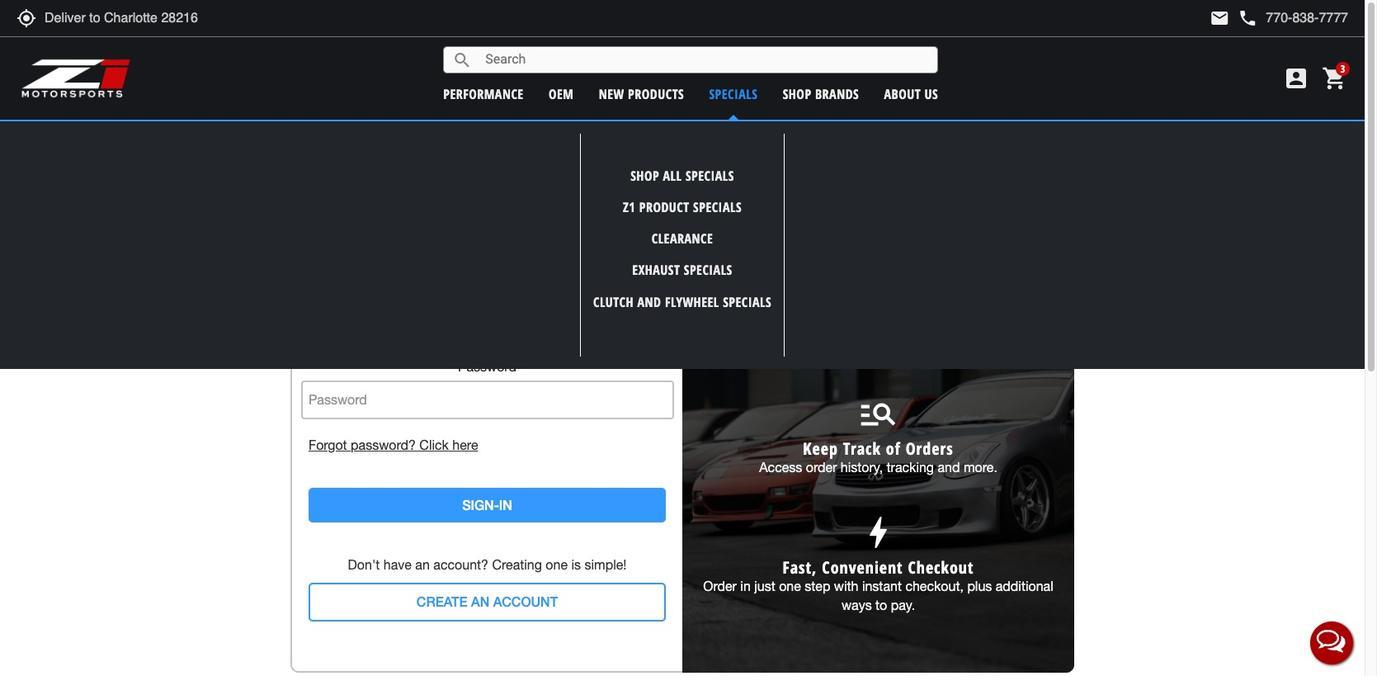 Task type: describe. For each thing, give the bounding box(es) containing it.
mail
[[1211, 8, 1230, 28]]

products inside new product notifications get updates for all the new products we release.
[[899, 341, 952, 356]]

no
[[568, 127, 586, 144]]

shop all specials
[[631, 167, 735, 185]]

one inside bolt fast, convenient checkout order in just one step with instant checkout, plus additional ways to pay.
[[779, 579, 801, 594]]

my_location
[[17, 8, 36, 28]]

don't
[[348, 558, 380, 572]]

new
[[783, 319, 816, 341]]

manage_search keep track of orders access order history, tracking and more.
[[760, 393, 998, 475]]

ways
[[842, 598, 872, 613]]

bolt
[[858, 512, 899, 553]]

all
[[663, 167, 682, 185]]

password
[[458, 359, 517, 374]]

oem link
[[549, 85, 574, 103]]

create           an           account button
[[309, 583, 666, 622]]

us
[[925, 85, 939, 103]]

specials up flywheel
[[684, 261, 733, 279]]

additional
[[996, 579, 1054, 594]]

product for new
[[821, 319, 876, 341]]

brands
[[816, 85, 860, 103]]

have
[[384, 558, 412, 572]]

z1 motorsports logo image
[[21, 58, 132, 99]]

just
[[755, 579, 776, 594]]

notifications
[[881, 319, 974, 341]]

search
[[453, 50, 472, 70]]

performance
[[444, 85, 524, 103]]

create
[[417, 594, 468, 610]]

and
[[638, 293, 662, 311]]

specials
[[710, 85, 758, 103]]

step
[[805, 579, 831, 594]]

account_box link
[[1280, 65, 1314, 92]]

0 horizontal spatial new
[[599, 85, 625, 103]]

select
[[695, 126, 727, 145]]

click
[[420, 437, 449, 452]]

exhaust specials
[[633, 261, 733, 279]]

password?
[[351, 437, 416, 452]]

more.
[[964, 460, 998, 475]]

with
[[835, 579, 859, 594]]

sign-
[[462, 497, 499, 512]]

mail link
[[1211, 8, 1230, 28]]

new products
[[599, 85, 685, 103]]

checkout,
[[906, 579, 964, 594]]

product for z1
[[640, 198, 690, 216]]

here
[[453, 437, 478, 452]]

plus
[[968, 579, 993, 594]]

instant
[[863, 579, 902, 594]]

fast,
[[783, 557, 818, 579]]

shopping_cart
[[1323, 65, 1349, 92]]

forgot
[[309, 437, 347, 452]]

orders
[[906, 438, 954, 460]]

tracking
[[887, 460, 935, 475]]

oem
[[549, 85, 574, 103]]

selected!
[[637, 127, 693, 144]]

about us
[[885, 85, 939, 103]]

specials up get
[[723, 293, 772, 311]]

clearance
[[652, 230, 713, 248]]

about us link
[[885, 85, 939, 103]]

get
[[736, 341, 757, 356]]

vehicle inside no vehicle selected! select your vehicle
[[590, 127, 633, 144]]

1 horizontal spatial vehicle
[[759, 126, 797, 145]]

bolt fast, convenient checkout order in just one step with instant checkout, plus additional ways to pay.
[[704, 512, 1054, 613]]

manage_search
[[858, 393, 899, 434]]

for
[[812, 341, 828, 356]]

specials link
[[710, 85, 758, 103]]

new products link
[[599, 85, 685, 103]]

no vehicle selected! select your vehicle
[[568, 126, 797, 145]]

forgot password? click         here
[[309, 437, 478, 452]]

E-Mail Address email field
[[301, 302, 674, 341]]

the
[[849, 341, 867, 356]]

history,
[[841, 460, 883, 475]]

account_box
[[1284, 65, 1310, 92]]



Task type: vqa. For each thing, say whether or not it's contained in the screenshot.
Learn More
no



Task type: locate. For each thing, give the bounding box(es) containing it.
shop left brands
[[783, 85, 812, 103]]

specials right all
[[686, 167, 735, 185]]

checkout
[[909, 557, 975, 579]]

of
[[887, 438, 901, 460]]

1 vertical spatial one
[[779, 579, 801, 594]]

forgot password? click         here link
[[309, 436, 666, 455]]

account? for have
[[434, 558, 489, 572]]

0 vertical spatial account?
[[912, 212, 1013, 253]]

1 horizontal spatial products
[[899, 341, 952, 356]]

vehicle right 'your' on the top right
[[759, 126, 797, 145]]

new right oem link
[[599, 85, 625, 103]]

new right the the
[[871, 341, 895, 356]]

creating
[[492, 558, 542, 572]]

shop for shop brands
[[783, 85, 812, 103]]

1 horizontal spatial account?
[[912, 212, 1013, 253]]

sign-in
[[462, 497, 513, 512]]

make
[[803, 212, 868, 253]]

why
[[744, 212, 796, 253]]

performance link
[[444, 85, 524, 103]]

track
[[844, 438, 882, 460]]

0 vertical spatial new
[[599, 85, 625, 103]]

order
[[806, 460, 837, 475]]

0 horizontal spatial account?
[[434, 558, 489, 572]]

0 vertical spatial products
[[628, 85, 685, 103]]

0 horizontal spatial products
[[628, 85, 685, 103]]

account?
[[912, 212, 1013, 253], [434, 558, 489, 572]]

product
[[640, 198, 690, 216], [821, 319, 876, 341]]

and
[[938, 460, 961, 475]]

mail phone
[[1211, 8, 1258, 28]]

an right 'have'
[[416, 558, 430, 572]]

shop brands
[[783, 85, 860, 103]]

product down all
[[640, 198, 690, 216]]

is
[[572, 558, 581, 572]]

specials
[[686, 167, 735, 185], [694, 198, 742, 216], [684, 261, 733, 279], [723, 293, 772, 311]]

shop all specials link
[[631, 167, 735, 185]]

new
[[599, 85, 625, 103], [871, 341, 895, 356]]

shop
[[783, 85, 812, 103], [631, 167, 660, 185]]

0 vertical spatial product
[[640, 198, 690, 216]]

Search search field
[[472, 47, 938, 73]]

1 horizontal spatial shop
[[783, 85, 812, 103]]

vehicle
[[759, 126, 797, 145], [590, 127, 633, 144]]

1 horizontal spatial an
[[875, 212, 904, 253]]

create           an           account
[[417, 594, 558, 610]]

your
[[730, 126, 756, 145]]

exhaust specials link
[[633, 261, 733, 279]]

an
[[471, 594, 490, 610]]

one right just
[[779, 579, 801, 594]]

shopping_cart link
[[1318, 65, 1349, 92]]

shop left all
[[631, 167, 660, 185]]

product inside new product notifications get updates for all the new products we release.
[[821, 319, 876, 341]]

release.
[[976, 341, 1022, 356]]

in
[[499, 497, 513, 512]]

phone
[[1239, 8, 1258, 28]]

one left the is
[[546, 558, 568, 572]]

access
[[760, 460, 803, 475]]

select your vehicle link
[[695, 126, 797, 145]]

account? for make
[[912, 212, 1013, 253]]

simple!
[[585, 558, 627, 572]]

1 vertical spatial an
[[416, 558, 430, 572]]

0 vertical spatial one
[[546, 558, 568, 572]]

don't have an account? creating one is simple!
[[348, 558, 627, 572]]

sign-in button
[[309, 488, 666, 523]]

1 vertical spatial products
[[899, 341, 952, 356]]

1 vertical spatial shop
[[631, 167, 660, 185]]

products
[[628, 85, 685, 103], [899, 341, 952, 356]]

0 horizontal spatial an
[[416, 558, 430, 572]]

z1
[[623, 198, 636, 216]]

clearance link
[[652, 230, 713, 248]]

to
[[876, 598, 888, 613]]

1 horizontal spatial product
[[821, 319, 876, 341]]

new inside new product notifications get updates for all the new products we release.
[[871, 341, 895, 356]]

0 vertical spatial an
[[875, 212, 904, 253]]

pay.
[[891, 598, 916, 613]]

we
[[955, 341, 972, 356]]

z1 product specials link
[[623, 198, 742, 216]]

new product notifications get updates for all the new products we release.
[[736, 319, 1022, 356]]

shop for shop all specials
[[631, 167, 660, 185]]

product right new
[[821, 319, 876, 341]]

1 vertical spatial account?
[[434, 558, 489, 572]]

1 horizontal spatial new
[[871, 341, 895, 356]]

an for make
[[875, 212, 904, 253]]

an for have
[[416, 558, 430, 572]]

all
[[832, 341, 845, 356]]

z1 product specials
[[623, 198, 742, 216]]

keep
[[804, 438, 839, 460]]

Password password field
[[301, 381, 674, 419]]

flywheel
[[665, 293, 720, 311]]

1 vertical spatial product
[[821, 319, 876, 341]]

about
[[885, 85, 921, 103]]

why make an account?
[[744, 212, 1013, 253]]

clutch and flywheel specials
[[594, 293, 772, 311]]

order
[[704, 579, 737, 594]]

clutch
[[594, 293, 634, 311]]

specials up clearance
[[694, 198, 742, 216]]

account
[[493, 594, 558, 610]]

products left we
[[899, 341, 952, 356]]

1 horizontal spatial one
[[779, 579, 801, 594]]

0 horizontal spatial one
[[546, 558, 568, 572]]

vehicle right the no
[[590, 127, 633, 144]]

phone link
[[1239, 8, 1349, 28]]

shop brands link
[[783, 85, 860, 103]]

0 vertical spatial shop
[[783, 85, 812, 103]]

updates
[[761, 341, 809, 356]]

exhaust
[[633, 261, 681, 279]]

convenient
[[823, 557, 904, 579]]

0 horizontal spatial product
[[640, 198, 690, 216]]

products up selected!
[[628, 85, 685, 103]]

in
[[741, 579, 751, 594]]

an right the make
[[875, 212, 904, 253]]

0 horizontal spatial vehicle
[[590, 127, 633, 144]]

1 vertical spatial new
[[871, 341, 895, 356]]

0 horizontal spatial shop
[[631, 167, 660, 185]]



